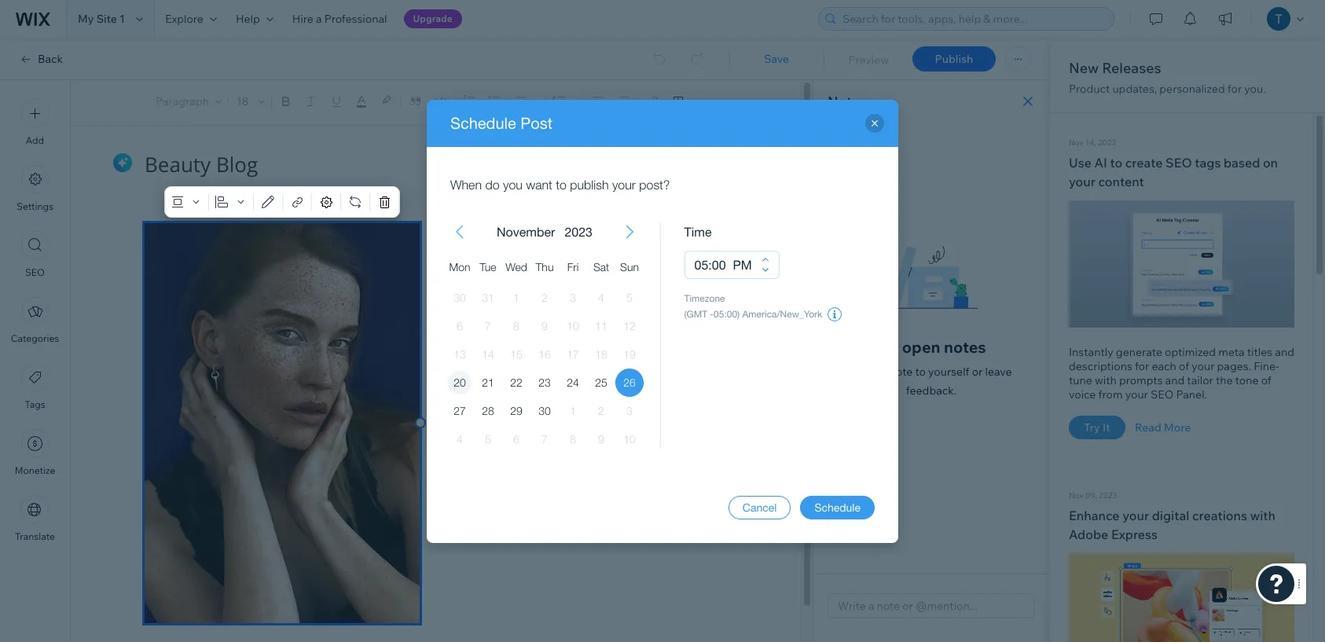 Task type: vqa. For each thing, say whether or not it's contained in the screenshot.
custom
no



Task type: locate. For each thing, give the bounding box(es) containing it.
help
[[236, 12, 260, 26]]

Search for tools, apps, help & more... field
[[838, 8, 1109, 30]]

0 horizontal spatial of
[[1179, 359, 1189, 373]]

nov
[[1069, 138, 1084, 148], [1069, 490, 1084, 500]]

seo up categories button
[[25, 266, 45, 278]]

0 horizontal spatial to
[[556, 177, 567, 191]]

2023 right 14,
[[1098, 138, 1116, 148]]

2023 inside nov 14, 2023 use ai to create seo tags based on your content
[[1098, 138, 1116, 148]]

tags
[[1195, 155, 1221, 171]]

1 vertical spatial seo
[[25, 266, 45, 278]]

-
[[710, 308, 714, 319]]

0 vertical spatial and
[[1275, 345, 1294, 359]]

your down use
[[1069, 174, 1095, 189]]

and
[[1275, 345, 1294, 359], [1165, 373, 1185, 387]]

1 row from the top
[[446, 246, 644, 283]]

post?
[[639, 177, 670, 191]]

menu
[[0, 90, 70, 552]]

no
[[877, 337, 899, 356]]

2023 up fri
[[565, 224, 593, 239]]

1 vertical spatial for
[[1135, 359, 1149, 373]]

based
[[1224, 155, 1260, 171]]

of right the each
[[1179, 359, 1189, 373]]

nov inside nov 09, 2023 enhance your digital creations with adobe express
[[1069, 490, 1084, 500]]

prompts
[[1119, 373, 1163, 387]]

1 vertical spatial 2023
[[565, 224, 593, 239]]

do
[[485, 177, 499, 191]]

paragraph button
[[153, 90, 225, 112]]

1 vertical spatial schedule
[[815, 501, 861, 514]]

1 nov from the top
[[1069, 138, 1084, 148]]

7 row from the top
[[446, 425, 644, 453]]

when
[[450, 177, 482, 191]]

my
[[78, 12, 94, 26]]

settings
[[17, 200, 53, 212]]

2023 right 09,
[[1099, 490, 1117, 500]]

1 horizontal spatial a
[[881, 364, 887, 378]]

mon
[[449, 260, 470, 273]]

20
[[454, 375, 466, 389]]

fine-
[[1254, 359, 1279, 373]]

tune
[[1069, 373, 1092, 387]]

america/new_york
[[742, 308, 822, 319]]

grid containing november
[[427, 203, 663, 472]]

to right note
[[915, 364, 926, 378]]

pages.
[[1217, 359, 1251, 373]]

0 horizontal spatial schedule
[[450, 114, 516, 132]]

for left the each
[[1135, 359, 1149, 373]]

1 vertical spatial a
[[881, 364, 887, 378]]

2023 for use
[[1098, 138, 1116, 148]]

schedule right cancel button
[[815, 501, 861, 514]]

1 vertical spatial with
[[1250, 507, 1276, 523]]

the
[[1216, 373, 1233, 387]]

publish
[[570, 177, 609, 191]]

post
[[520, 114, 553, 132]]

yourself
[[928, 364, 969, 378]]

0 horizontal spatial for
[[1135, 359, 1149, 373]]

nov left 09,
[[1069, 490, 1084, 500]]

schedule inside button
[[815, 501, 861, 514]]

a right 'hire'
[[316, 12, 322, 26]]

1 horizontal spatial with
[[1250, 507, 1276, 523]]

your up 'express'
[[1122, 507, 1149, 523]]

publish button
[[912, 46, 996, 72]]

1 horizontal spatial to
[[915, 364, 926, 378]]

0 vertical spatial for
[[1228, 82, 1242, 96]]

1 horizontal spatial for
[[1228, 82, 1242, 96]]

publish
[[935, 52, 973, 66]]

1 vertical spatial nov
[[1069, 490, 1084, 500]]

to right ai
[[1110, 155, 1122, 171]]

6 row from the top
[[446, 397, 644, 425]]

wed
[[505, 260, 527, 273]]

2 vertical spatial 2023
[[1099, 490, 1117, 500]]

2 vertical spatial to
[[915, 364, 926, 378]]

create
[[1125, 155, 1163, 171]]

05:00)
[[714, 308, 740, 319]]

1 horizontal spatial schedule
[[815, 501, 861, 514]]

0 vertical spatial with
[[1095, 373, 1117, 387]]

categories
[[11, 332, 59, 344]]

2 nov from the top
[[1069, 490, 1084, 500]]

grid
[[427, 203, 663, 472]]

ai
[[1094, 155, 1107, 171]]

(gmt -05:00) america/new_york
[[684, 308, 822, 319]]

alert containing november
[[492, 222, 597, 241]]

0 vertical spatial to
[[1110, 155, 1122, 171]]

instantly generate optimized meta titles and descriptions for each of your pages. fine- tune with prompts and tailor the tone of voice from your seo panel.
[[1069, 345, 1294, 401]]

open
[[902, 337, 940, 356]]

for
[[1228, 82, 1242, 96], [1135, 359, 1149, 373]]

paragraph
[[156, 94, 209, 108]]

translate
[[15, 531, 55, 542]]

schedule for schedule
[[815, 501, 861, 514]]

more
[[1164, 420, 1191, 434]]

row containing 27
[[446, 397, 644, 425]]

add
[[26, 134, 44, 146]]

your inside nov 14, 2023 use ai to create seo tags based on your content
[[1069, 174, 1095, 189]]

1 vertical spatial and
[[1165, 373, 1185, 387]]

nov inside nov 14, 2023 use ai to create seo tags based on your content
[[1069, 138, 1084, 148]]

2 vertical spatial seo
[[1151, 387, 1174, 401]]

schedule post
[[450, 114, 553, 132]]

nov left 14,
[[1069, 138, 1084, 148]]

with inside instantly generate optimized meta titles and descriptions for each of your pages. fine- tune with prompts and tailor the tone of voice from your seo panel.
[[1095, 373, 1117, 387]]

1 horizontal spatial of
[[1261, 373, 1271, 387]]

schedule left post at the top
[[450, 114, 516, 132]]

2 row from the top
[[446, 283, 644, 312]]

1 vertical spatial to
[[556, 177, 567, 191]]

read more link
[[1135, 420, 1191, 434]]

with right tune
[[1095, 373, 1117, 387]]

2023
[[1098, 138, 1116, 148], [565, 224, 593, 239], [1099, 490, 1117, 500]]

0 vertical spatial seo
[[1166, 155, 1192, 171]]

0 horizontal spatial a
[[316, 12, 322, 26]]

seo left tags at top right
[[1166, 155, 1192, 171]]

of right tone
[[1261, 373, 1271, 387]]

schedule
[[450, 114, 516, 132], [815, 501, 861, 514]]

14,
[[1085, 138, 1096, 148]]

november
[[497, 224, 555, 239]]

5 row from the top
[[446, 368, 644, 397]]

and left tailor
[[1165, 373, 1185, 387]]

Add a Catchy Title text field
[[145, 151, 715, 178]]

it
[[1103, 420, 1110, 434]]

29
[[510, 404, 522, 417]]

from
[[1098, 387, 1123, 401]]

alert
[[492, 222, 597, 241]]

add button
[[21, 99, 49, 146]]

nov 14, 2023 use ai to create seo tags based on your content
[[1069, 138, 1278, 189]]

your
[[1069, 174, 1095, 189], [612, 177, 636, 191], [1192, 359, 1215, 373], [1125, 387, 1148, 401], [1122, 507, 1149, 523]]

creations
[[1192, 507, 1247, 523]]

panel.
[[1176, 387, 1207, 401]]

with inside nov 09, 2023 enhance your digital creations with adobe express
[[1250, 507, 1276, 523]]

seo inside nov 14, 2023 use ai to create seo tags based on your content
[[1166, 155, 1192, 171]]

0 vertical spatial nov
[[1069, 138, 1084, 148]]

a left note
[[881, 364, 887, 378]]

timezone
[[684, 293, 725, 304]]

nov 09, 2023 enhance your digital creations with adobe express
[[1069, 490, 1276, 542]]

seo down the each
[[1151, 387, 1174, 401]]

sat
[[593, 260, 609, 273]]

row containing 20
[[446, 368, 644, 397]]

with right creations at the bottom of the page
[[1250, 507, 1276, 523]]

of
[[1179, 359, 1189, 373], [1261, 373, 1271, 387]]

monetize button
[[15, 429, 55, 476]]

0 horizontal spatial with
[[1095, 373, 1117, 387]]

0 vertical spatial 2023
[[1098, 138, 1116, 148]]

09,
[[1085, 490, 1097, 500]]

27
[[454, 404, 466, 417]]

row group
[[427, 283, 663, 472]]

2023 inside nov 09, 2023 enhance your digital creations with adobe express
[[1099, 490, 1117, 500]]

to right want
[[556, 177, 567, 191]]

3 row from the top
[[446, 312, 644, 340]]

None field
[[690, 251, 733, 278]]

nov for enhance
[[1069, 490, 1084, 500]]

for left you.
[[1228, 82, 1242, 96]]

0 vertical spatial schedule
[[450, 114, 516, 132]]

try
[[1084, 420, 1100, 434]]

(gmt
[[684, 308, 707, 319]]

try it link
[[1069, 415, 1125, 439]]

24
[[567, 375, 579, 389]]

2 horizontal spatial to
[[1110, 155, 1122, 171]]

and right titles
[[1275, 345, 1294, 359]]

0 vertical spatial a
[[316, 12, 322, 26]]

seo inside instantly generate optimized meta titles and descriptions for each of your pages. fine- tune with prompts and tailor the tone of voice from your seo panel.
[[1151, 387, 1174, 401]]

save button
[[745, 52, 808, 66]]

read
[[1135, 420, 1161, 434]]

personalized
[[1159, 82, 1225, 96]]

row
[[446, 246, 644, 283], [446, 283, 644, 312], [446, 312, 644, 340], [446, 340, 644, 368], [446, 368, 644, 397], [446, 397, 644, 425], [446, 425, 644, 453]]



Task type: describe. For each thing, give the bounding box(es) containing it.
upgrade button
[[404, 9, 462, 28]]

28
[[482, 404, 494, 417]]

note
[[890, 364, 913, 378]]

tags button
[[21, 363, 49, 410]]

to inside no open notes write a note to yourself or leave feedback.
[[915, 364, 926, 378]]

tone
[[1235, 373, 1259, 387]]

0 horizontal spatial and
[[1165, 373, 1185, 387]]

30
[[539, 404, 551, 417]]

read more
[[1135, 420, 1191, 434]]

explore
[[165, 12, 203, 26]]

25
[[595, 375, 607, 389]]

optimized
[[1165, 345, 1216, 359]]

sunday, november 26, 2023 cell
[[615, 368, 644, 397]]

2023 for enhance
[[1099, 490, 1117, 500]]

your left the
[[1192, 359, 1215, 373]]

adobe
[[1069, 526, 1108, 542]]

your left post?
[[612, 177, 636, 191]]

time
[[684, 224, 712, 239]]

voice
[[1069, 387, 1096, 401]]

write
[[851, 364, 879, 378]]

try it
[[1084, 420, 1110, 434]]

open button
[[828, 115, 879, 134]]

1 horizontal spatial and
[[1275, 345, 1294, 359]]

cancel
[[743, 501, 777, 514]]

generate
[[1116, 345, 1162, 359]]

for inside instantly generate optimized meta titles and descriptions for each of your pages. fine- tune with prompts and tailor the tone of voice from your seo panel.
[[1135, 359, 1149, 373]]

seo inside button
[[25, 266, 45, 278]]

you
[[503, 177, 523, 191]]

monetize
[[15, 464, 55, 476]]

hire a professional
[[292, 12, 387, 26]]

when do you want to publish your post?
[[450, 177, 670, 191]]

help button
[[226, 0, 283, 38]]

want
[[526, 177, 552, 191]]

back button
[[19, 52, 63, 66]]

22
[[510, 375, 522, 389]]

you.
[[1244, 82, 1266, 96]]

tue
[[480, 260, 496, 273]]

your inside nov 09, 2023 enhance your digital creations with adobe express
[[1122, 507, 1149, 523]]

21
[[482, 375, 494, 389]]

your right from
[[1125, 387, 1148, 401]]

updates,
[[1112, 82, 1157, 96]]

schedule for schedule post
[[450, 114, 516, 132]]

23
[[539, 375, 551, 389]]

categories button
[[11, 297, 59, 344]]

on
[[1263, 155, 1278, 171]]

professional
[[324, 12, 387, 26]]

new
[[1069, 59, 1099, 77]]

pm
[[733, 257, 752, 272]]

save
[[764, 52, 789, 66]]

digital
[[1152, 507, 1189, 523]]

product
[[1069, 82, 1110, 96]]

site
[[96, 12, 117, 26]]

enhance
[[1069, 507, 1120, 523]]

releases
[[1102, 59, 1161, 77]]

notes
[[828, 93, 867, 111]]

instantly
[[1069, 345, 1113, 359]]

seo button
[[21, 231, 49, 278]]

nov for use
[[1069, 138, 1084, 148]]

row group containing 20
[[427, 283, 663, 472]]

or
[[972, 364, 983, 378]]

menu containing add
[[0, 90, 70, 552]]

tailor
[[1187, 373, 1213, 387]]

a inside no open notes write a note to yourself or leave feedback.
[[881, 364, 887, 378]]

1
[[119, 12, 125, 26]]

cancel button
[[728, 496, 791, 519]]

4 row from the top
[[446, 340, 644, 368]]

no open notes write a note to yourself or leave feedback.
[[851, 337, 1012, 397]]

hire
[[292, 12, 313, 26]]

descriptions
[[1069, 359, 1132, 373]]

schedule button
[[800, 496, 875, 519]]

2023 inside alert
[[565, 224, 593, 239]]

titles
[[1247, 345, 1273, 359]]

use
[[1069, 155, 1092, 171]]

fri
[[567, 260, 579, 273]]

for inside new releases product updates, personalized for you.
[[1228, 82, 1242, 96]]

26
[[623, 375, 636, 389]]

back
[[38, 52, 63, 66]]

translate button
[[15, 495, 55, 542]]

a inside the hire a professional 'link'
[[316, 12, 322, 26]]

to inside nov 14, 2023 use ai to create seo tags based on your content
[[1110, 155, 1122, 171]]

settings button
[[17, 165, 53, 212]]

tags
[[25, 398, 45, 410]]

thu
[[536, 260, 554, 273]]

row containing mon
[[446, 246, 644, 283]]

my site 1
[[78, 12, 125, 26]]

hire a professional link
[[283, 0, 397, 38]]



